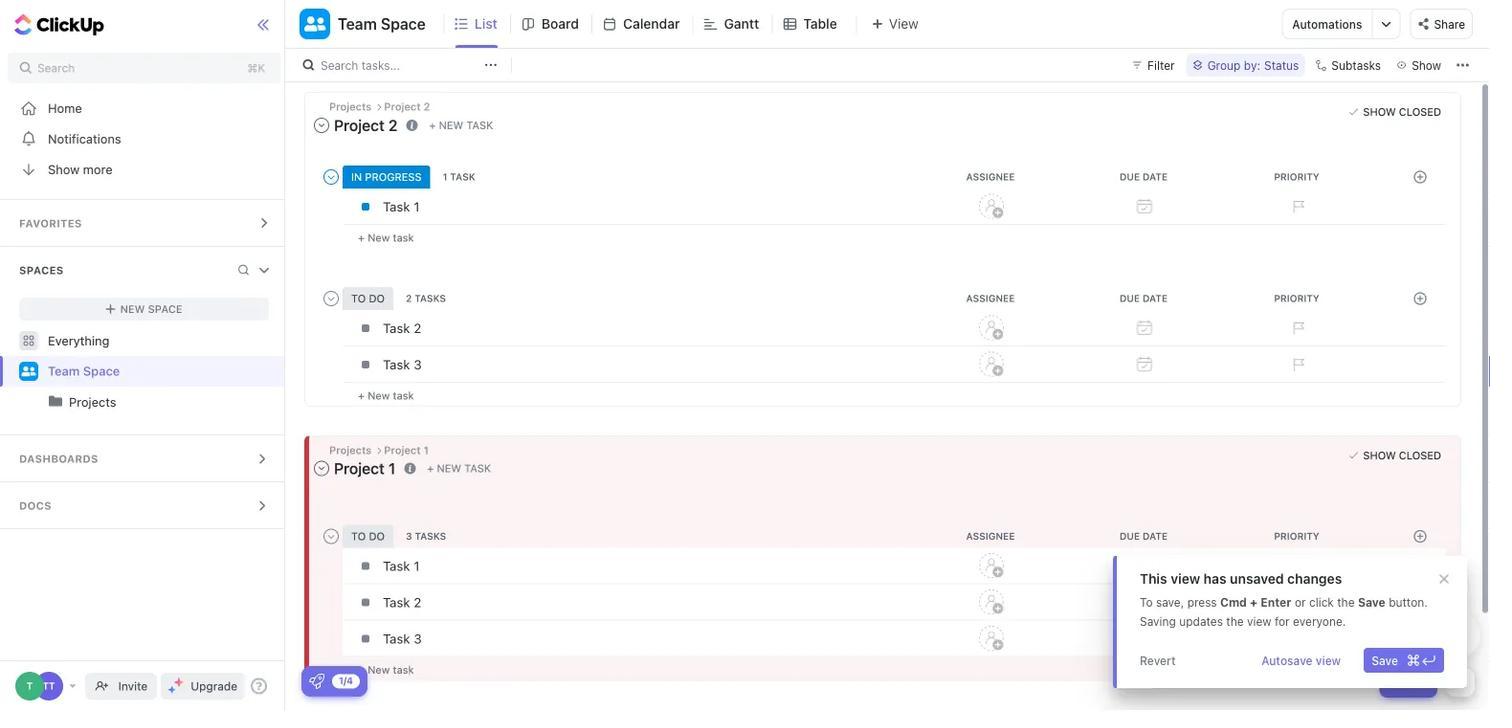 Task type: vqa. For each thing, say whether or not it's contained in the screenshot.
Active Automations on the right of the page
no



Task type: describe. For each thing, give the bounding box(es) containing it.
team for 'team space' button
[[338, 15, 377, 33]]

2 projects link from the left
[[69, 387, 271, 417]]

show inside sidebar navigation
[[48, 162, 80, 177]]

revert
[[1140, 654, 1176, 667]]

search for search
[[37, 61, 75, 75]]

0 vertical spatial project 1
[[384, 444, 429, 456]]

task for the task 1 link
[[383, 199, 410, 214]]

set priority image for third set priority element from the top
[[1283, 350, 1312, 379]]

priority button for 2 tasks
[[1222, 293, 1375, 304]]

click
[[1309, 595, 1334, 609]]

2 task 3 link from the top
[[378, 623, 910, 655]]

everyone.
[[1293, 614, 1346, 628]]

press
[[1187, 595, 1217, 609]]

projects for project 1
[[329, 444, 374, 456]]

‎task 1 link
[[378, 550, 910, 582]]

upgrade
[[191, 680, 237, 693]]

autosave view
[[1262, 654, 1341, 667]]

team for team space link on the bottom left
[[48, 364, 80, 378]]

tt
[[43, 680, 55, 691]]

project 1 button
[[312, 455, 400, 482]]

project inside project 1 dropdown button
[[334, 459, 385, 478]]

project 2 inside dropdown button
[[334, 116, 398, 134]]

this view has unsaved changes to save, press cmd + enter or click the save button. saving updates the view for everyone.
[[1140, 571, 1428, 628]]

4 set priority element from the top
[[1283, 552, 1312, 580]]

button.
[[1389, 595, 1428, 609]]

task down save button
[[1404, 676, 1430, 689]]

group by: status
[[1208, 58, 1299, 72]]

&
[[1251, 629, 1258, 642]]

group
[[1208, 58, 1241, 72]]

due date for 3 tasks
[[1120, 531, 1168, 542]]

2 inside project 2 dropdown button
[[388, 116, 398, 134]]

3 tasks button
[[403, 531, 453, 542]]

1 vertical spatial view
[[1247, 614, 1272, 628]]

t
[[27, 680, 33, 691]]

task 2
[[383, 320, 421, 336]]

task 1
[[383, 199, 420, 214]]

sparkle svg 2 image
[[169, 686, 176, 693]]

excel & csv link
[[1198, 611, 1289, 658]]

task for task 2 link
[[383, 320, 410, 336]]

upgrade link
[[161, 673, 245, 700]]

1 task
[[443, 171, 475, 182]]

1 vertical spatial space
[[148, 303, 182, 315]]

team space for team space link on the bottom left
[[48, 364, 120, 378]]

1 projects link from the left
[[2, 387, 271, 417]]

show closed button for project 1
[[1344, 446, 1446, 465]]

task for 2nd the task 3 link from the bottom of the page
[[383, 357, 410, 372]]

‎task 2
[[383, 595, 421, 610]]

status
[[1264, 58, 1299, 72]]

closed for project 2
[[1399, 106, 1441, 118]]

autosave
[[1262, 654, 1313, 667]]

this
[[1140, 571, 1167, 587]]

share
[[1434, 17, 1465, 31]]

assignee for 1 task
[[966, 171, 1015, 182]]

+ inside "this view has unsaved changes to save, press cmd + enter or click the save button. saving updates the view for everyone."
[[1250, 595, 1258, 609]]

team space button
[[330, 3, 426, 45]]

calendar
[[623, 16, 680, 32]]

priority button for 1 task
[[1222, 171, 1375, 182]]

task 2 link
[[378, 312, 910, 344]]

date for 3 tasks
[[1143, 531, 1168, 542]]

priority for tasks
[[1274, 293, 1320, 304]]

assignee button for 1 task
[[916, 171, 1069, 182]]

due date button for 1 task
[[1069, 171, 1222, 182]]

has
[[1204, 571, 1227, 587]]

excel
[[1221, 629, 1248, 642]]

notifications
[[48, 132, 121, 146]]

everything
[[48, 334, 109, 348]]

user friends image
[[304, 15, 326, 32]]

team space for 'team space' button
[[338, 15, 426, 33]]

dashboards
[[19, 453, 98, 465]]

list info image
[[406, 119, 418, 131]]

2 tasks button
[[403, 293, 453, 304]]

table link
[[803, 0, 845, 48]]

show more
[[48, 162, 113, 177]]

due for 2 tasks
[[1120, 293, 1140, 304]]

board link
[[542, 0, 587, 48]]

automations button
[[1283, 10, 1372, 38]]

excel & csv
[[1221, 629, 1283, 642]]

assignee button for 2 tasks
[[916, 293, 1069, 304]]

new down task 1
[[368, 231, 390, 244]]

save,
[[1156, 595, 1184, 609]]

search tasks...
[[321, 58, 400, 72]]

0 horizontal spatial the
[[1226, 614, 1244, 628]]

autosave view button
[[1254, 648, 1349, 673]]

table
[[803, 16, 837, 32]]

board
[[542, 16, 579, 32]]

onboarding checklist button image
[[309, 674, 324, 689]]

task 3 for first the task 3 link from the bottom of the page
[[383, 631, 422, 647]]

due date button for 3 tasks
[[1069, 531, 1222, 542]]

due date for 2 tasks
[[1120, 293, 1168, 304]]

subtasks button
[[1309, 54, 1387, 77]]

unsaved
[[1230, 571, 1284, 587]]

favorites
[[19, 217, 82, 230]]

new right list info image on the top
[[439, 119, 463, 131]]

list info image
[[404, 463, 416, 474]]

assignee for 2 tasks
[[966, 293, 1015, 304]]

to
[[1140, 595, 1153, 609]]

gantt
[[724, 16, 759, 32]]

projects for project 2
[[329, 100, 374, 113]]

changes
[[1287, 571, 1342, 587]]

1/4
[[339, 675, 353, 686]]

date for 1 task
[[1143, 171, 1168, 182]]

show closed button for project 2
[[1344, 102, 1446, 122]]

list link
[[475, 0, 505, 48]]

filter
[[1148, 58, 1175, 72]]

team space link
[[48, 356, 271, 387]]

2 set priority element from the top
[[1283, 314, 1312, 342]]

home link
[[0, 93, 288, 123]]

+ new task down task 2
[[358, 389, 414, 402]]

3 tasks
[[406, 531, 446, 542]]

favorites button
[[0, 200, 288, 246]]

share button
[[1410, 9, 1473, 39]]

more
[[83, 162, 113, 177]]

home
[[48, 101, 82, 115]]

task for first the task 3 link from the bottom of the page
[[383, 631, 410, 647]]

tasks for 2 tasks
[[415, 293, 446, 304]]

1 set priority element from the top
[[1283, 192, 1312, 221]]

show inside dropdown button
[[1412, 58, 1441, 72]]

set priority image for second set priority element from the top of the page
[[1283, 314, 1312, 342]]

new right list info icon
[[437, 462, 461, 475]]

show button
[[1391, 54, 1447, 77]]

view for autosave
[[1316, 654, 1341, 667]]

project 2 button
[[312, 112, 402, 139]]

invite
[[118, 680, 148, 693]]

revert button
[[1132, 648, 1184, 673]]

task 3 for 2nd the task 3 link from the bottom of the page
[[383, 357, 422, 372]]



Task type: locate. For each thing, give the bounding box(es) containing it.
save down button.
[[1372, 654, 1398, 667]]

filter button
[[1125, 54, 1183, 77]]

0 vertical spatial assignee
[[966, 171, 1015, 182]]

2 vertical spatial due date button
[[1069, 531, 1222, 542]]

0 horizontal spatial view
[[1171, 571, 1200, 587]]

3 assignee from the top
[[966, 531, 1015, 542]]

save left button.
[[1358, 595, 1386, 609]]

+ new task right list info icon
[[427, 462, 491, 475]]

project left list info icon
[[334, 459, 385, 478]]

projects link
[[2, 387, 271, 417], [69, 387, 271, 417]]

assignee for 3 tasks
[[966, 531, 1015, 542]]

3 due date button from the top
[[1069, 531, 1222, 542]]

view down everyone.
[[1316, 654, 1341, 667]]

1 tasks from the top
[[415, 293, 446, 304]]

search
[[321, 58, 358, 72], [37, 61, 75, 75]]

1 horizontal spatial view
[[1247, 614, 1272, 628]]

task 3
[[383, 357, 422, 372], [383, 631, 422, 647]]

2 vertical spatial priority button
[[1222, 531, 1375, 542]]

1 priority from the top
[[1274, 171, 1320, 182]]

assignee button
[[916, 171, 1069, 182], [916, 293, 1069, 304], [916, 531, 1069, 542]]

2 vertical spatial date
[[1143, 531, 1168, 542]]

due date button for 2 tasks
[[1069, 293, 1222, 304]]

search for search tasks...
[[321, 58, 358, 72]]

2 ‎task from the top
[[383, 595, 410, 610]]

2 down search tasks... text box
[[424, 100, 430, 113]]

1 vertical spatial project 2
[[334, 116, 398, 134]]

1 task button
[[440, 171, 482, 182]]

1 vertical spatial due date button
[[1069, 293, 1222, 304]]

project 1 left list info icon
[[334, 459, 396, 478]]

tasks up ‎task 1 at the bottom
[[415, 531, 446, 542]]

1 vertical spatial set priority image
[[1283, 552, 1312, 580]]

new up everything link
[[120, 303, 145, 315]]

enter
[[1261, 595, 1292, 609]]

1 vertical spatial task 3
[[383, 631, 422, 647]]

task 3 down task 2
[[383, 357, 422, 372]]

2 vertical spatial due
[[1120, 531, 1140, 542]]

everything link
[[0, 325, 288, 356]]

1 due from the top
[[1120, 171, 1140, 182]]

project up list info image on the top
[[384, 100, 421, 113]]

3 for first the task 3 link from the bottom of the page
[[414, 631, 422, 647]]

0 horizontal spatial search
[[37, 61, 75, 75]]

3 for 2nd the task 3 link from the bottom of the page
[[414, 357, 422, 372]]

1 vertical spatial team
[[48, 364, 80, 378]]

2 inside ‎task 2 link
[[414, 595, 421, 610]]

1 task 3 link from the top
[[378, 348, 910, 381]]

2 inside task 2 link
[[414, 320, 421, 336]]

0 horizontal spatial team
[[48, 364, 80, 378]]

priority
[[1274, 171, 1320, 182], [1274, 293, 1320, 304], [1274, 531, 1320, 542]]

2 left list info image on the top
[[388, 116, 398, 134]]

project up list info icon
[[384, 444, 421, 456]]

notifications link
[[0, 123, 288, 154]]

team inside sidebar navigation
[[48, 364, 80, 378]]

calendar link
[[623, 0, 688, 48]]

1 vertical spatial projects
[[69, 395, 116, 409]]

due
[[1120, 171, 1140, 182], [1120, 293, 1140, 304], [1120, 531, 1140, 542]]

the right click
[[1337, 595, 1355, 609]]

3 due from the top
[[1120, 531, 1140, 542]]

0 horizontal spatial space
[[83, 364, 120, 378]]

project 1 up list info icon
[[384, 444, 429, 456]]

+
[[429, 119, 436, 131], [358, 231, 365, 244], [358, 389, 365, 402], [427, 462, 434, 475], [1250, 595, 1258, 609], [358, 664, 365, 676]]

1 vertical spatial due date
[[1120, 293, 1168, 304]]

1 vertical spatial priority button
[[1222, 293, 1375, 304]]

project left list info image on the top
[[334, 116, 385, 134]]

2 date from the top
[[1143, 293, 1168, 304]]

1 vertical spatial show closed
[[1363, 449, 1441, 462]]

2 vertical spatial due date
[[1120, 531, 1168, 542]]

‎task 1
[[383, 558, 420, 574]]

set priority image for first set priority element from the bottom
[[1283, 552, 1312, 580]]

1 vertical spatial assignee
[[966, 293, 1015, 304]]

1 assignee button from the top
[[916, 171, 1069, 182]]

or
[[1295, 595, 1306, 609]]

priority for task
[[1274, 171, 1320, 182]]

1 due date from the top
[[1120, 171, 1168, 182]]

show closed for project 1
[[1363, 449, 1441, 462]]

team up search tasks...
[[338, 15, 377, 33]]

‎task down ‎task 1 at the bottom
[[383, 595, 410, 610]]

save
[[1358, 595, 1386, 609], [1372, 654, 1398, 667]]

project 2 left list info image on the top
[[334, 116, 398, 134]]

1 horizontal spatial the
[[1337, 595, 1355, 609]]

2 assignee button from the top
[[916, 293, 1069, 304]]

set priority image
[[1283, 192, 1312, 221], [1283, 314, 1312, 342]]

3 down ‎task 2 on the left of page
[[414, 631, 422, 647]]

tasks for 3 tasks
[[415, 531, 446, 542]]

1
[[443, 171, 447, 182], [414, 199, 420, 214], [424, 444, 429, 456], [388, 459, 396, 478], [414, 558, 420, 574]]

view for this
[[1171, 571, 1200, 587]]

0 vertical spatial team space
[[338, 15, 426, 33]]

2 tasks
[[406, 293, 446, 304]]

projects
[[329, 100, 374, 113], [69, 395, 116, 409], [329, 444, 374, 456]]

due date
[[1120, 171, 1168, 182], [1120, 293, 1168, 304], [1120, 531, 1168, 542]]

project 2 up list info image on the top
[[384, 100, 430, 113]]

csv
[[1261, 629, 1283, 642]]

Search tasks... text field
[[321, 52, 479, 78]]

search inside sidebar navigation
[[37, 61, 75, 75]]

task 3 link down ‎task 2 link
[[378, 623, 910, 655]]

save inside button
[[1372, 654, 1398, 667]]

new
[[439, 119, 463, 131], [368, 231, 390, 244], [120, 303, 145, 315], [368, 389, 390, 402], [437, 462, 461, 475], [368, 664, 390, 676]]

due for 3 tasks
[[1120, 531, 1140, 542]]

2 vertical spatial assignee button
[[916, 531, 1069, 542]]

‎task up ‎task 2 on the left of page
[[383, 558, 410, 574]]

1 closed from the top
[[1399, 106, 1441, 118]]

0 vertical spatial due date
[[1120, 171, 1168, 182]]

1 horizontal spatial team space
[[338, 15, 426, 33]]

automations
[[1292, 17, 1362, 31]]

0 vertical spatial save
[[1358, 595, 1386, 609]]

search left tasks...
[[321, 58, 358, 72]]

project 1 inside dropdown button
[[334, 459, 396, 478]]

1 horizontal spatial space
[[148, 303, 182, 315]]

3 down task 2
[[414, 357, 422, 372]]

1 show closed from the top
[[1363, 106, 1441, 118]]

2 horizontal spatial space
[[381, 15, 426, 33]]

team
[[338, 15, 377, 33], [48, 364, 80, 378]]

2
[[424, 100, 430, 113], [388, 116, 398, 134], [406, 293, 412, 304], [414, 320, 421, 336], [414, 595, 421, 610]]

task
[[383, 199, 410, 214], [383, 320, 410, 336], [383, 357, 410, 372], [383, 631, 410, 647], [1404, 676, 1430, 689]]

0 vertical spatial ‎task
[[383, 558, 410, 574]]

task
[[466, 119, 493, 131], [450, 171, 475, 182], [393, 231, 414, 244], [393, 389, 414, 402], [464, 462, 491, 475], [393, 664, 414, 676]]

2 up task 2
[[406, 293, 412, 304]]

cmd
[[1220, 595, 1247, 609]]

team inside button
[[338, 15, 377, 33]]

new inside sidebar navigation
[[120, 303, 145, 315]]

2 priority from the top
[[1274, 293, 1320, 304]]

by:
[[1244, 58, 1260, 72]]

‎task 2 link
[[378, 586, 910, 619]]

3 priority button from the top
[[1222, 531, 1375, 542]]

1 assignee from the top
[[966, 171, 1015, 182]]

task down 2 tasks
[[383, 320, 410, 336]]

view
[[889, 16, 919, 32]]

3 set priority element from the top
[[1283, 350, 1312, 379]]

0 vertical spatial projects
[[329, 100, 374, 113]]

show closed
[[1363, 106, 1441, 118], [1363, 449, 1441, 462]]

1 vertical spatial 3
[[406, 531, 412, 542]]

1 set priority image from the top
[[1283, 350, 1312, 379]]

project inside project 2 dropdown button
[[334, 116, 385, 134]]

0 vertical spatial priority button
[[1222, 171, 1375, 182]]

team space inside 'team space' button
[[338, 15, 426, 33]]

project
[[384, 100, 421, 113], [334, 116, 385, 134], [384, 444, 421, 456], [334, 459, 385, 478]]

1 date from the top
[[1143, 171, 1168, 182]]

view
[[1171, 571, 1200, 587], [1247, 614, 1272, 628], [1316, 654, 1341, 667]]

2 down ‎task 1 at the bottom
[[414, 595, 421, 610]]

team down everything
[[48, 364, 80, 378]]

1 vertical spatial assignee button
[[916, 293, 1069, 304]]

+ new task right list info image on the top
[[429, 119, 493, 131]]

tasks up task 2
[[415, 293, 446, 304]]

2 assignee from the top
[[966, 293, 1015, 304]]

0 vertical spatial task 3
[[383, 357, 422, 372]]

2 due date from the top
[[1120, 293, 1168, 304]]

project 1
[[384, 444, 429, 456], [334, 459, 396, 478]]

2 due from the top
[[1120, 293, 1140, 304]]

sparkle svg 1 image
[[174, 678, 184, 687]]

1 task 3 from the top
[[383, 357, 422, 372]]

0 vertical spatial due date button
[[1069, 171, 1222, 182]]

task 3 link
[[378, 348, 910, 381], [378, 623, 910, 655]]

show closed button
[[1344, 102, 1446, 122], [1344, 446, 1446, 465]]

2 task 3 from the top
[[383, 631, 422, 647]]

1 vertical spatial priority
[[1274, 293, 1320, 304]]

2 show closed from the top
[[1363, 449, 1441, 462]]

project 2
[[384, 100, 430, 113], [334, 116, 398, 134]]

the
[[1337, 595, 1355, 609], [1226, 614, 1244, 628]]

2 vertical spatial 3
[[414, 631, 422, 647]]

save inside "this view has unsaved changes to save, press cmd + enter or click the save button. saving updates the view for everyone."
[[1358, 595, 1386, 609]]

0 vertical spatial set priority image
[[1283, 192, 1312, 221]]

1 vertical spatial show closed button
[[1344, 446, 1446, 465]]

space up search tasks... text box
[[381, 15, 426, 33]]

⌘k
[[247, 61, 265, 75]]

team space inside team space link
[[48, 364, 120, 378]]

1 vertical spatial set priority image
[[1283, 314, 1312, 342]]

0 vertical spatial due
[[1120, 171, 1140, 182]]

task 3 link down task 2 link
[[378, 348, 910, 381]]

show closed for project 2
[[1363, 106, 1441, 118]]

0 vertical spatial the
[[1337, 595, 1355, 609]]

1 vertical spatial task 3 link
[[378, 623, 910, 655]]

1 vertical spatial project 1
[[334, 459, 396, 478]]

3 priority from the top
[[1274, 531, 1320, 542]]

assignee button for 3 tasks
[[916, 531, 1069, 542]]

0 vertical spatial date
[[1143, 171, 1168, 182]]

1 vertical spatial the
[[1226, 614, 1244, 628]]

‎task for ‎task 1
[[383, 558, 410, 574]]

2 due date button from the top
[[1069, 293, 1222, 304]]

1 due date button from the top
[[1069, 171, 1222, 182]]

task down list info image on the top
[[383, 199, 410, 214]]

1 vertical spatial tasks
[[415, 531, 446, 542]]

1 vertical spatial due
[[1120, 293, 1140, 304]]

2 vertical spatial view
[[1316, 654, 1341, 667]]

updates
[[1179, 614, 1223, 628]]

0 vertical spatial set priority image
[[1283, 350, 1312, 379]]

0 vertical spatial priority
[[1274, 171, 1320, 182]]

1 vertical spatial team space
[[48, 364, 120, 378]]

view button
[[856, 12, 924, 36]]

new space
[[120, 303, 182, 315]]

view up &
[[1247, 614, 1272, 628]]

projects inside sidebar navigation
[[69, 395, 116, 409]]

0 vertical spatial team
[[338, 15, 377, 33]]

task down task 2
[[383, 357, 410, 372]]

1 show closed button from the top
[[1344, 102, 1446, 122]]

2 closed from the top
[[1399, 449, 1441, 462]]

0 vertical spatial show closed
[[1363, 106, 1441, 118]]

2 vertical spatial space
[[83, 364, 120, 378]]

team space down everything
[[48, 364, 120, 378]]

docs
[[19, 500, 52, 512]]

subtasks
[[1332, 58, 1381, 72]]

1 horizontal spatial search
[[321, 58, 358, 72]]

2 show closed button from the top
[[1344, 446, 1446, 465]]

2 horizontal spatial view
[[1316, 654, 1341, 667]]

3 due date from the top
[[1120, 531, 1168, 542]]

3 assignee button from the top
[[916, 531, 1069, 542]]

+ new task down task 1
[[358, 231, 414, 244]]

set priority image for 4th set priority element from the bottom of the page
[[1283, 192, 1312, 221]]

set priority image
[[1283, 350, 1312, 379], [1283, 552, 1312, 580]]

0 vertical spatial space
[[381, 15, 426, 33]]

2 vertical spatial priority
[[1274, 531, 1320, 542]]

search up home on the top
[[37, 61, 75, 75]]

0 vertical spatial 3
[[414, 357, 422, 372]]

view inside button
[[1316, 654, 1341, 667]]

1 vertical spatial save
[[1372, 654, 1398, 667]]

task 3 down ‎task 2 on the left of page
[[383, 631, 422, 647]]

1 vertical spatial ‎task
[[383, 595, 410, 610]]

3 date from the top
[[1143, 531, 1168, 542]]

3
[[414, 357, 422, 372], [406, 531, 412, 542], [414, 631, 422, 647]]

3 up ‎task 1 at the bottom
[[406, 531, 412, 542]]

+ new task right the 1/4
[[358, 664, 414, 676]]

1 ‎task from the top
[[383, 558, 410, 574]]

2 set priority image from the top
[[1283, 314, 1312, 342]]

0 vertical spatial assignee button
[[916, 171, 1069, 182]]

space for 'team space' button
[[381, 15, 426, 33]]

space for team space link on the bottom left
[[83, 364, 120, 378]]

save button
[[1364, 648, 1444, 673]]

new right the 1/4
[[368, 664, 390, 676]]

1 inside dropdown button
[[388, 459, 396, 478]]

0 vertical spatial project 2
[[384, 100, 430, 113]]

0 horizontal spatial team space
[[48, 364, 120, 378]]

due for 1 task
[[1120, 171, 1140, 182]]

2 tasks from the top
[[415, 531, 446, 542]]

2 down 2 tasks
[[414, 320, 421, 336]]

2 vertical spatial projects
[[329, 444, 374, 456]]

team space up tasks...
[[338, 15, 426, 33]]

1 vertical spatial closed
[[1399, 449, 1441, 462]]

gantt link
[[724, 0, 767, 48]]

view up save,
[[1171, 571, 1200, 587]]

user friends image
[[22, 366, 36, 377]]

for
[[1275, 614, 1290, 628]]

0 vertical spatial closed
[[1399, 106, 1441, 118]]

set priority element
[[1283, 192, 1312, 221], [1283, 314, 1312, 342], [1283, 350, 1312, 379], [1283, 552, 1312, 580]]

2 set priority image from the top
[[1283, 552, 1312, 580]]

sidebar navigation
[[0, 0, 289, 711]]

closed for project 1
[[1399, 449, 1441, 462]]

due date button
[[1069, 171, 1222, 182], [1069, 293, 1222, 304], [1069, 531, 1222, 542]]

list
[[475, 16, 498, 32]]

task 1 link
[[378, 190, 910, 223]]

due date for 1 task
[[1120, 171, 1168, 182]]

new down task 2
[[368, 389, 390, 402]]

space up everything link
[[148, 303, 182, 315]]

task down ‎task 2 on the left of page
[[383, 631, 410, 647]]

0 vertical spatial task 3 link
[[378, 348, 910, 381]]

1 priority button from the top
[[1222, 171, 1375, 182]]

onboarding checklist button element
[[309, 674, 324, 689]]

date for 2 tasks
[[1143, 293, 1168, 304]]

saving
[[1140, 614, 1176, 628]]

1 vertical spatial date
[[1143, 293, 1168, 304]]

1 set priority image from the top
[[1283, 192, 1312, 221]]

space down everything
[[83, 364, 120, 378]]

0 vertical spatial show closed button
[[1344, 102, 1446, 122]]

2 priority button from the top
[[1222, 293, 1375, 304]]

‎task for ‎task 2
[[383, 595, 410, 610]]

tasks...
[[361, 58, 400, 72]]

0 vertical spatial view
[[1171, 571, 1200, 587]]

spaces
[[19, 264, 64, 277]]

1 horizontal spatial team
[[338, 15, 377, 33]]

2 vertical spatial assignee
[[966, 531, 1015, 542]]

the up 'excel'
[[1226, 614, 1244, 628]]

space inside button
[[381, 15, 426, 33]]

0 vertical spatial tasks
[[415, 293, 446, 304]]



